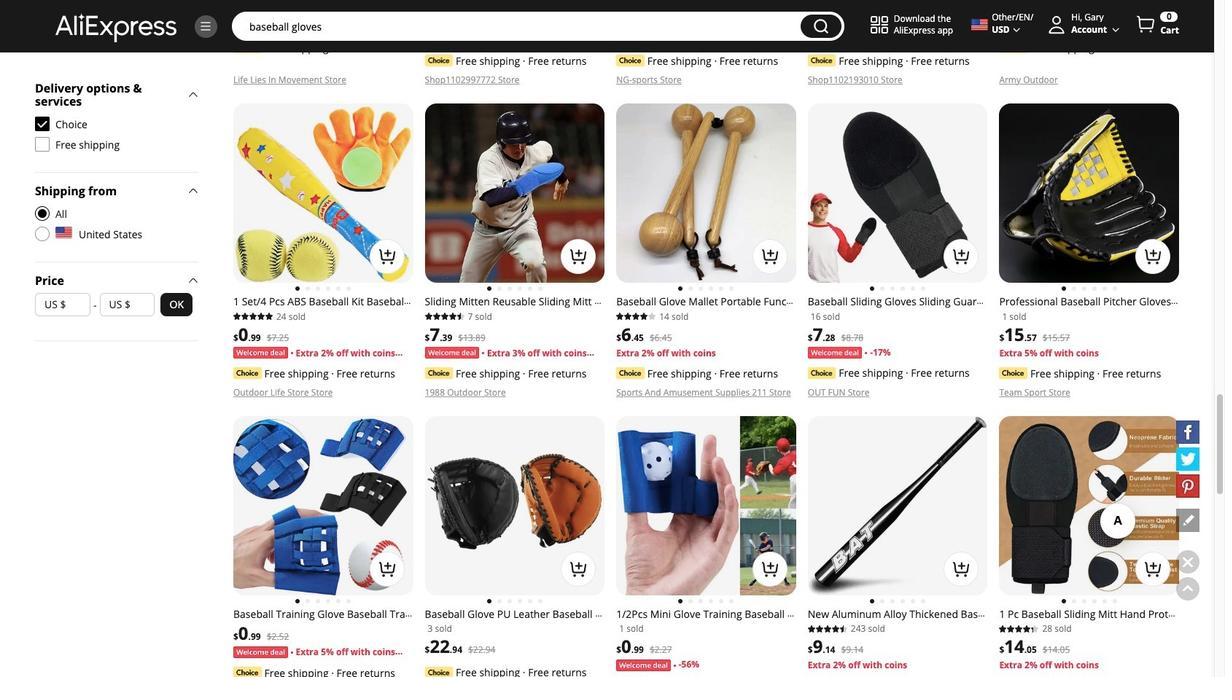 Task type: describe. For each thing, give the bounding box(es) containing it.
4ftxrwp image
[[35, 137, 50, 152]]

baseball gloves text field
[[242, 19, 794, 34]]

baseball glove mallet portable functional grip 12inch exercise bar mitt accessories baseball hammer for exercise training novice image
[[617, 103, 797, 283]]

baseball glove pu leather baseball softball catcher thicken baseball mitt wear-resistant catcher mitt for youth adults practice image
[[425, 416, 605, 596]]

professional baseball pitcher gloves 10.5/11.5/12.5inch pu anti-slip softball gloves indoor outdoor baseball training accessory image
[[1000, 103, 1180, 283]]

baseball sliding gloves sliding guard women men softball sliding mitt hand protection for practice fitness outdoor sports youth image
[[808, 103, 988, 283]]



Task type: vqa. For each thing, say whether or not it's contained in the screenshot.
1 Pc Baseball Sliding Mitt Hand Protection Softball Base Protective Glove Teens Adults Baseball Player Protective Gear Sports image in the bottom right of the page
yes



Task type: locate. For each thing, give the bounding box(es) containing it.
new aluminum alloy thickened baseball bat and softball gloves ball 20-25inch five colors outdoor sports home person self-defense image
[[808, 416, 988, 596]]

1 pc baseball sliding mitt hand protection softball base protective glove teens adults baseball player protective gear sports image
[[1000, 416, 1180, 596]]

11l24uk image
[[35, 227, 50, 241]]

None button
[[801, 15, 842, 38]]

1 set/4 pcs abs baseball kit baseball for kids chindren outdoor ball sports 1 pc bat, 1 pc hoop and loop glove, 2 pcs baseball image
[[233, 103, 413, 283]]

1/2pcs mini glove training baseball softball glove two finger web glove catcher golf-sized practice balls web glove lightweight image
[[617, 416, 797, 596]]

baseball training glove baseball training equipment catcher golf-sized practice balls web glove for kids teens and adults image
[[233, 416, 413, 596]]

sliding mitten reusable sliding mitt sports sliding glove for training adjustable baseball sliding glove image
[[425, 103, 605, 283]]

1sqid_b image
[[199, 20, 212, 33]]



